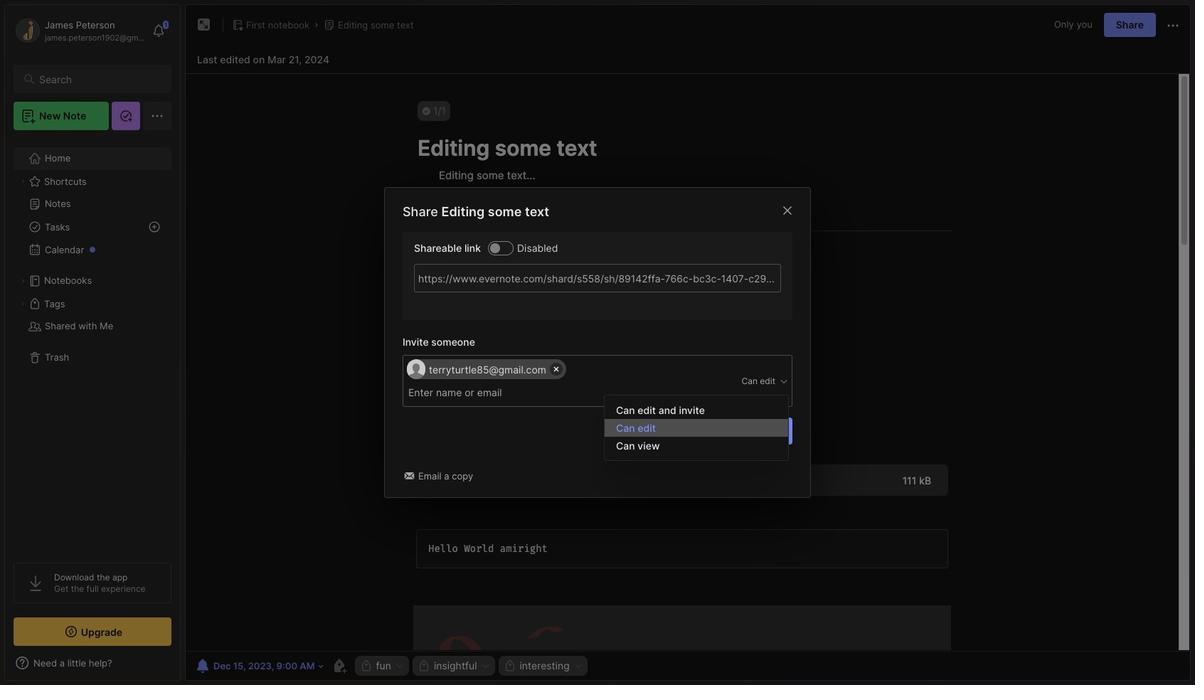 Task type: locate. For each thing, give the bounding box(es) containing it.
Shared URL text field
[[414, 264, 782, 292]]

tree
[[5, 139, 180, 550]]

menu item
[[605, 419, 789, 437]]

shared link switcher image
[[490, 243, 500, 253]]

None search field
[[39, 70, 159, 88]]

Note Editor text field
[[186, 73, 1191, 651]]

none search field inside main element
[[39, 70, 159, 88]]

note window element
[[185, 4, 1192, 681]]

close image
[[779, 202, 797, 219]]



Task type: describe. For each thing, give the bounding box(es) containing it.
Add tag field
[[407, 385, 578, 401]]

Search text field
[[39, 73, 159, 86]]

dropdown list menu
[[605, 401, 789, 455]]

Select permission field
[[673, 375, 789, 388]]

expand tags image
[[19, 300, 27, 308]]

add tag image
[[331, 658, 348, 675]]

expand note image
[[196, 16, 213, 33]]

main element
[[0, 0, 185, 686]]

expand notebooks image
[[19, 277, 27, 285]]

tree inside main element
[[5, 139, 180, 550]]



Task type: vqa. For each thing, say whether or not it's contained in the screenshot.
tab list to the top
no



